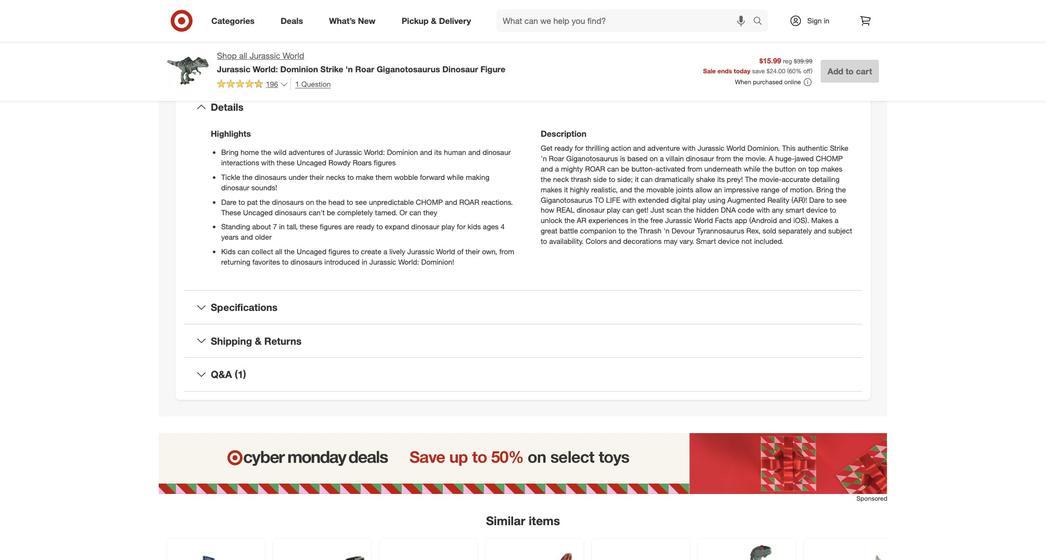 Task type: vqa. For each thing, say whether or not it's contained in the screenshot.
&
yes



Task type: describe. For each thing, give the bounding box(es) containing it.
bring inside bring home the wild adventures of jurassic world: dominion and its human and dinosaur interactions with these uncaged rowdy roars figures
[[221, 147, 239, 156]]

expand
[[385, 222, 409, 231]]

categories
[[211, 15, 255, 26]]

joints
[[676, 185, 694, 193]]

today
[[734, 67, 750, 75]]

deals link
[[272, 9, 316, 32]]

shipping
[[211, 335, 252, 347]]

'n inside shop all jurassic world jurassic world: dominion strike 'n roar giganotosaurus dinosaur figure
[[346, 64, 353, 74]]

the up extended
[[634, 185, 645, 193]]

and right the colors
[[609, 237, 621, 246]]

bring home the wild adventures of jurassic world: dominion and its human and dinosaur interactions with these uncaged rowdy roars figures
[[221, 147, 511, 166]]

ar
[[577, 216, 587, 225]]

0 horizontal spatial makes
[[541, 185, 562, 193]]

this
[[782, 143, 796, 152]]

new
[[358, 15, 376, 26]]

devour
[[672, 226, 695, 235]]

strike inside shop all jurassic world jurassic world: dominion strike 'n roar giganotosaurus dinosaur figure
[[320, 64, 343, 74]]

reality
[[767, 195, 789, 204]]

extended
[[638, 195, 669, 204]]

cart
[[856, 66, 872, 76]]

adventure
[[648, 143, 680, 152]]

making
[[466, 172, 489, 181]]

(ar)!
[[791, 195, 807, 204]]

subject
[[828, 226, 852, 235]]

movie.
[[746, 153, 767, 162]]

with right life
[[623, 195, 636, 204]]

be inside description get ready for thrilling action and adventure with jurassic world dominion. this authentic strike 'n roar giganotosaurus is based on a villain dinosaur from the movie. a huge-jawed chomp and a mighty roar can be button-activated from underneath while the button on top makes the neck thrash side to side; it can dramatically shake its prey! the movie-accurate detailing makes it highly realistic, and the movable joints allow an impressive range of motion. bring the giganotosaurus to life with extended digital play using augmented reality (ar)! dare to see how real dinosaur play can get! just scan the hidden dna code with any smart device to unlock the ar experiences in the free jurassic world facts app (android and ios). makes a great battle companion to the thrash 'n devour tyrannosaurus rex, sold separately and subject to availability. colors and decorations may vary. smart device not included.
[[621, 164, 630, 173]]

0 horizontal spatial device
[[718, 237, 740, 246]]

and right human
[[468, 147, 481, 156]]

jurassic up underneath
[[698, 143, 725, 152]]

world: inside shop all jurassic world jurassic world: dominion strike 'n roar giganotosaurus dinosaur figure
[[253, 64, 278, 74]]

jurassic world: dominion epic battle pack figure set (target exclusive) image
[[810, 545, 896, 561]]

movable
[[647, 185, 674, 193]]

$
[[767, 67, 770, 75]]

description get ready for thrilling action and adventure with jurassic world dominion. this authentic strike 'n roar giganotosaurus is based on a villain dinosaur from the movie. a huge-jawed chomp and a mighty roar can be button-activated from underneath while the button on top makes the neck thrash side to side; it can dramatically shake its prey! the movie-accurate detailing makes it highly realistic, and the movable joints allow an impressive range of motion. bring the giganotosaurus to life with extended digital play using augmented reality (ar)! dare to see how real dinosaur play can get! just scan the hidden dna code with any smart device to unlock the ar experiences in the free jurassic world facts app (android and ios). makes a great battle companion to the thrash 'n devour tyrannosaurus rex, sold separately and subject to availability. colors and decorations may vary. smart device not included.
[[541, 128, 852, 246]]

tickle the dinosaurs under their necks to make them wobble forward while making dinosaur sounds!
[[221, 172, 489, 191]]

deals
[[281, 15, 303, 26]]

kids
[[221, 247, 236, 256]]

neck
[[553, 174, 569, 183]]

these
[[221, 208, 241, 216]]

details button
[[184, 91, 862, 124]]

on inside 'dare to pat the dinosaurs on the head to see unpredictable chomp and roar reactions. these uncaged dinosaurs can't be completely tamed. or can they'
[[306, 197, 314, 206]]

its inside description get ready for thrilling action and adventure with jurassic world dominion. this authentic strike 'n roar giganotosaurus is based on a villain dinosaur from the movie. a huge-jawed chomp and a mighty roar can be button-activated from underneath while the button on top makes the neck thrash side to side; it can dramatically shake its prey! the movie-accurate detailing makes it highly realistic, and the movable joints allow an impressive range of motion. bring the giganotosaurus to life with extended digital play using augmented reality (ar)! dare to see how real dinosaur play can get! just scan the hidden dna code with any smart device to unlock the ar experiences in the free jurassic world facts app (android and ios). makes a great battle companion to the thrash 'n devour tyrannosaurus rex, sold separately and subject to availability. colors and decorations may vary. smart device not included.
[[717, 174, 725, 183]]

show more images button
[[296, 11, 381, 34]]

accurate
[[782, 174, 810, 183]]

the
[[745, 174, 757, 183]]

thrilling
[[586, 143, 609, 152]]

detailing
[[812, 174, 840, 183]]

jurassic park electronic real feel tyrannosaurus rex (target exclusive) image
[[492, 545, 577, 561]]

figure
[[480, 64, 505, 74]]

get
[[541, 143, 553, 152]]

highly
[[570, 185, 589, 193]]

to inside standing about 7 in tall, these figures are ready to expand dinosaur play for kids ages 4 years and older
[[376, 222, 383, 231]]

standing
[[221, 222, 250, 231]]

while inside description get ready for thrilling action and adventure with jurassic world dominion. this authentic strike 'n roar giganotosaurus is based on a villain dinosaur from the movie. a huge-jawed chomp and a mighty roar can be button-activated from underneath while the button on top makes the neck thrash side to side; it can dramatically shake its prey! the movie-accurate detailing makes it highly realistic, and the movable joints allow an impressive range of motion. bring the giganotosaurus to life with extended digital play using augmented reality (ar)! dare to see how real dinosaur play can get! just scan the hidden dna code with any smart device to unlock the ar experiences in the free jurassic world facts app (android and ios). makes a great battle companion to the thrash 'n devour tyrannosaurus rex, sold separately and subject to availability. colors and decorations may vary. smart device not included.
[[744, 164, 761, 173]]

0 vertical spatial on
[[650, 153, 658, 162]]

standing about 7 in tall, these figures are ready to expand dinosaur play for kids ages 4 years and older
[[221, 222, 505, 241]]

description
[[541, 128, 587, 138]]

ios).
[[793, 216, 809, 225]]

with up the "(android"
[[756, 205, 770, 214]]

shipping & returns
[[211, 335, 302, 347]]

a down adventure
[[660, 153, 664, 162]]

ready inside description get ready for thrilling action and adventure with jurassic world dominion. this authentic strike 'n roar giganotosaurus is based on a villain dinosaur from the movie. a huge-jawed chomp and a mighty roar can be button-activated from underneath while the button on top makes the neck thrash side to side; it can dramatically shake its prey! the movie-accurate detailing makes it highly realistic, and the movable joints allow an impressive range of motion. bring the giganotosaurus to life with extended digital play using augmented reality (ar)! dare to see how real dinosaur play can get! just scan the hidden dna code with any smart device to unlock the ar experiences in the free jurassic world facts app (android and ios). makes a great battle companion to the thrash 'n devour tyrannosaurus rex, sold separately and subject to availability. colors and decorations may vary. smart device not included.
[[555, 143, 573, 152]]

dinosaurs inside kids can collect all the uncaged figures to create a lively jurassic world of their own, from returning favorites to dinosaurs introduced in jurassic world: dominion!
[[291, 257, 322, 266]]

a up subject
[[835, 216, 839, 225]]

uncaged inside 'dare to pat the dinosaurs on the head to see unpredictable chomp and roar reactions. these uncaged dinosaurs can't be completely tamed. or can they'
[[243, 208, 273, 216]]

the up the movie-
[[763, 164, 773, 173]]

1 vertical spatial 'n
[[541, 153, 547, 162]]

roar inside description get ready for thrilling action and adventure with jurassic world dominion. this authentic strike 'n roar giganotosaurus is based on a villain dinosaur from the movie. a huge-jawed chomp and a mighty roar can be button-activated from underneath while the button on top makes the neck thrash side to side; it can dramatically shake its prey! the movie-accurate detailing makes it highly realistic, and the movable joints allow an impressive range of motion. bring the giganotosaurus to life with extended digital play using augmented reality (ar)! dare to see how real dinosaur play can get! just scan the hidden dna code with any smart device to unlock the ar experiences in the free jurassic world facts app (android and ios). makes a great battle companion to the thrash 'n devour tyrannosaurus rex, sold separately and subject to availability. colors and decorations may vary. smart device not included.
[[585, 164, 605, 173]]

reactions.
[[481, 197, 513, 206]]

q&a
[[211, 369, 232, 381]]

the left movie.
[[733, 153, 744, 162]]

for inside description get ready for thrilling action and adventure with jurassic world dominion. this authentic strike 'n roar giganotosaurus is based on a villain dinosaur from the movie. a huge-jawed chomp and a mighty roar can be button-activated from underneath while the button on top makes the neck thrash side to side; it can dramatically shake its prey! the movie-accurate detailing makes it highly realistic, and the movable joints allow an impressive range of motion. bring the giganotosaurus to life with extended digital play using augmented reality (ar)! dare to see how real dinosaur play can get! just scan the hidden dna code with any smart device to unlock the ar experiences in the free jurassic world facts app (android and ios). makes a great battle companion to the thrash 'n devour tyrannosaurus rex, sold separately and subject to availability. colors and decorations may vary. smart device not included.
[[575, 143, 584, 152]]

dna
[[721, 205, 736, 214]]

uncaged inside bring home the wild adventures of jurassic world: dominion and its human and dinosaur interactions with these uncaged rowdy roars figures
[[297, 158, 326, 166]]

lively
[[389, 247, 405, 256]]

2 horizontal spatial on
[[798, 164, 806, 173]]

their inside kids can collect all the uncaged figures to create a lively jurassic world of their own, from returning favorites to dinosaurs introduced in jurassic world: dominion!
[[466, 247, 480, 256]]

battle
[[560, 226, 578, 235]]

wild
[[273, 147, 287, 156]]

chomp inside description get ready for thrilling action and adventure with jurassic world dominion. this authentic strike 'n roar giganotosaurus is based on a villain dinosaur from the movie. a huge-jawed chomp and a mighty roar can be button-activated from underneath while the button on top makes the neck thrash side to side; it can dramatically shake its prey! the movie-accurate detailing makes it highly realistic, and the movable joints allow an impressive range of motion. bring the giganotosaurus to life with extended digital play using augmented reality (ar)! dare to see how real dinosaur play can get! just scan the hidden dna code with any smart device to unlock the ar experiences in the free jurassic world facts app (android and ios). makes a great battle companion to the thrash 'n devour tyrannosaurus rex, sold separately and subject to availability. colors and decorations may vary. smart device not included.
[[816, 153, 843, 162]]

all inside shop all jurassic world jurassic world: dominion strike 'n roar giganotosaurus dinosaur figure
[[239, 50, 247, 61]]

shipping & returns button
[[184, 325, 862, 358]]

activated
[[656, 164, 685, 173]]

question
[[301, 80, 331, 88]]

image of jurassic world: dominion strike 'n roar giganotosaurus dinosaur figure image
[[167, 50, 209, 92]]

pickup & delivery link
[[393, 9, 484, 32]]

%
[[796, 67, 802, 75]]

0 vertical spatial it
[[635, 174, 639, 183]]

they
[[423, 208, 437, 216]]

to left create
[[353, 247, 359, 256]]

app
[[735, 216, 747, 225]]

dinosaur inside tickle the dinosaurs under their necks to make them wobble forward while making dinosaur sounds!
[[221, 183, 249, 191]]

and down get
[[541, 164, 553, 173]]

and up based
[[633, 143, 646, 152]]

and down side;
[[620, 185, 632, 193]]

the right pat at the top of page
[[260, 197, 270, 206]]

bring inside description get ready for thrilling action and adventure with jurassic world dominion. this authentic strike 'n roar giganotosaurus is based on a villain dinosaur from the movie. a huge-jawed chomp and a mighty roar can be button-activated from underneath while the button on top makes the neck thrash side to side; it can dramatically shake its prey! the movie-accurate detailing makes it highly realistic, and the movable joints allow an impressive range of motion. bring the giganotosaurus to life with extended digital play using augmented reality (ar)! dare to see how real dinosaur play can get! just scan the hidden dna code with any smart device to unlock the ar experiences in the free jurassic world facts app (android and ios). makes a great battle companion to the thrash 'n devour tyrannosaurus rex, sold separately and subject to availability. colors and decorations may vary. smart device not included.
[[816, 185, 834, 193]]

smart
[[696, 237, 716, 246]]

while inside tickle the dinosaurs under their necks to make them wobble forward while making dinosaur sounds!
[[447, 172, 464, 181]]

to down experiences
[[619, 226, 625, 235]]

to down the detailing
[[827, 195, 833, 204]]

sounds!
[[251, 183, 277, 191]]

experiences
[[589, 216, 629, 225]]

thrash
[[571, 174, 591, 183]]

dinosaur up shake
[[686, 153, 714, 162]]

roars
[[353, 158, 372, 166]]

great
[[541, 226, 558, 235]]

& for shipping
[[255, 335, 262, 347]]

and down makes
[[814, 226, 826, 235]]

in right sign
[[824, 16, 830, 25]]

a up neck
[[555, 164, 559, 173]]

own,
[[482, 247, 497, 256]]

1 vertical spatial from
[[687, 164, 702, 173]]

roar inside 'dare to pat the dinosaurs on the head to see unpredictable chomp and roar reactions. these uncaged dinosaurs can't be completely tamed. or can they'
[[459, 197, 479, 206]]

sale
[[703, 67, 716, 75]]

1 vertical spatial it
[[564, 185, 568, 193]]

1 vertical spatial play
[[607, 205, 620, 214]]

delivery
[[439, 15, 471, 26]]

chomp inside 'dare to pat the dinosaurs on the head to see unpredictable chomp and roar reactions. these uncaged dinosaurs can't be completely tamed. or can they'
[[416, 197, 443, 206]]

dominion inside bring home the wild adventures of jurassic world: dominion and its human and dinosaur interactions with these uncaged rowdy roars figures
[[387, 147, 418, 156]]

q&a (1) button
[[184, 358, 862, 391]]

world: inside bring home the wild adventures of jurassic world: dominion and its human and dinosaur interactions with these uncaged rowdy roars figures
[[364, 147, 385, 156]]

scan
[[666, 205, 682, 214]]

home
[[241, 147, 259, 156]]

jurassic down scan
[[665, 216, 692, 225]]

real
[[556, 205, 575, 214]]

to up completely at the top left of the page
[[347, 197, 353, 206]]

digital
[[671, 195, 691, 204]]

jurassic up dominion!
[[407, 247, 434, 256]]

impressive
[[724, 185, 759, 193]]

vary.
[[680, 237, 694, 246]]

when purchased online
[[735, 78, 801, 86]]

rex,
[[746, 226, 761, 235]]

be inside 'dare to pat the dinosaurs on the head to see unpredictable chomp and roar reactions. these uncaged dinosaurs can't be completely tamed. or can they'
[[327, 208, 335, 216]]

sponsored inside similar items region
[[857, 495, 887, 503]]

the inside kids can collect all the uncaged figures to create a lively jurassic world of their own, from returning favorites to dinosaurs introduced in jurassic world: dominion!
[[284, 247, 295, 256]]

1 horizontal spatial makes
[[821, 164, 843, 173]]

dominion!
[[421, 257, 454, 266]]

human
[[444, 147, 466, 156]]

world down hidden
[[694, 216, 713, 225]]

see inside description get ready for thrilling action and adventure with jurassic world dominion. this authentic strike 'n roar giganotosaurus is based on a villain dinosaur from the movie. a huge-jawed chomp and a mighty roar can be button-activated from underneath while the button on top makes the neck thrash side to side; it can dramatically shake its prey! the movie-accurate detailing makes it highly realistic, and the movable joints allow an impressive range of motion. bring the giganotosaurus to life with extended digital play using augmented reality (ar)! dare to see how real dinosaur play can get! just scan the hidden dna code with any smart device to unlock the ar experiences in the free jurassic world facts app (android and ios). makes a great battle companion to the thrash 'n devour tyrannosaurus rex, sold separately and subject to availability. colors and decorations may vary. smart device not included.
[[835, 195, 847, 204]]

just
[[651, 205, 664, 214]]

the down the detailing
[[836, 185, 846, 193]]

figures inside bring home the wild adventures of jurassic world: dominion and its human and dinosaur interactions with these uncaged rowdy roars figures
[[374, 158, 396, 166]]

action
[[611, 143, 631, 152]]

older
[[255, 233, 272, 241]]

online
[[784, 78, 801, 86]]

dinosaurs inside tickle the dinosaurs under their necks to make them wobble forward while making dinosaur sounds!
[[255, 172, 287, 181]]

world: inside kids can collect all the uncaged figures to create a lively jurassic world of their own, from returning favorites to dinosaurs introduced in jurassic world: dominion!
[[398, 257, 419, 266]]

2 horizontal spatial 'n
[[664, 226, 670, 235]]

and inside standing about 7 in tall, these figures are ready to expand dinosaur play for kids ages 4 years and older
[[241, 233, 253, 241]]

more
[[326, 17, 345, 28]]

dare inside 'dare to pat the dinosaurs on the head to see unpredictable chomp and roar reactions. these uncaged dinosaurs can't be completely tamed. or can they'
[[221, 197, 237, 206]]

about this item
[[480, 59, 566, 74]]

the inside tickle the dinosaurs under their necks to make them wobble forward while making dinosaur sounds!
[[242, 172, 253, 181]]

dinosaur down to
[[577, 205, 605, 214]]

how
[[541, 205, 554, 214]]

& for pickup
[[431, 15, 437, 26]]

is
[[620, 153, 625, 162]]

and inside 'dare to pat the dinosaurs on the head to see unpredictable chomp and roar reactions. these uncaged dinosaurs can't be completely tamed. or can they'
[[445, 197, 457, 206]]

jurassic down shop
[[217, 64, 250, 74]]

forward
[[420, 172, 445, 181]]



Task type: locate. For each thing, give the bounding box(es) containing it.
0 vertical spatial &
[[431, 15, 437, 26]]

any
[[772, 205, 784, 214]]

2 vertical spatial giganotosaurus
[[541, 195, 593, 204]]

2 vertical spatial on
[[306, 197, 314, 206]]

1 horizontal spatial 'n
[[541, 153, 547, 162]]

0 vertical spatial chomp
[[816, 153, 843, 162]]

0 vertical spatial giganotosaurus
[[377, 64, 440, 74]]

device down tyrannosaurus
[[718, 237, 740, 246]]

0 horizontal spatial see
[[355, 197, 367, 206]]

(
[[787, 67, 789, 75]]

highlights
[[211, 128, 251, 138]]

1 vertical spatial roar
[[459, 197, 479, 206]]

giganotosaurus down pickup
[[377, 64, 440, 74]]

world inside shop all jurassic world jurassic world: dominion strike 'n roar giganotosaurus dinosaur figure
[[283, 50, 304, 61]]

advertisement region
[[536, 0, 879, 14], [159, 434, 887, 494]]

show
[[303, 17, 324, 28]]

1 vertical spatial their
[[466, 247, 480, 256]]

from up underneath
[[716, 153, 731, 162]]

q&a (1)
[[211, 369, 246, 381]]

0 vertical spatial uncaged
[[297, 158, 326, 166]]

availability.
[[549, 237, 584, 246]]

jurassic down create
[[369, 257, 396, 266]]

colors
[[586, 237, 607, 246]]

1 vertical spatial dominion
[[387, 147, 418, 156]]

to down great
[[541, 237, 547, 246]]

60
[[789, 67, 796, 75]]

0 horizontal spatial from
[[499, 247, 514, 256]]

to left pat at the top of page
[[239, 197, 245, 206]]

with down the wild
[[261, 158, 275, 166]]

similar items region
[[159, 434, 902, 561]]

0 horizontal spatial its
[[434, 147, 442, 156]]

1 horizontal spatial device
[[806, 205, 828, 214]]

pickup
[[402, 15, 429, 26]]

0 horizontal spatial for
[[457, 222, 466, 231]]

pat
[[247, 197, 258, 206]]

the up can't
[[316, 197, 326, 206]]

from up shake
[[687, 164, 702, 173]]

from inside kids can collect all the uncaged figures to create a lively jurassic world of their own, from returning favorites to dinosaurs introduced in jurassic world: dominion!
[[499, 247, 514, 256]]

0 horizontal spatial dominion
[[280, 64, 318, 74]]

its down underneath
[[717, 174, 725, 183]]

dinosaur up making
[[483, 147, 511, 156]]

1 vertical spatial for
[[457, 222, 466, 231]]

movie-
[[759, 174, 782, 183]]

0 vertical spatial ready
[[555, 143, 573, 152]]

purchased
[[753, 78, 783, 86]]

0 horizontal spatial strike
[[320, 64, 343, 74]]

collect
[[252, 247, 273, 256]]

save
[[752, 67, 765, 75]]

dinosaurs
[[255, 172, 287, 181], [272, 197, 304, 206], [275, 208, 307, 216], [291, 257, 322, 266]]

while up the the
[[744, 164, 761, 173]]

roar inside shop all jurassic world jurassic world: dominion strike 'n roar giganotosaurus dinosaur figure
[[355, 64, 374, 74]]

using
[[708, 195, 726, 204]]

can inside 'dare to pat the dinosaurs on the head to see unpredictable chomp and roar reactions. these uncaged dinosaurs can't be completely tamed. or can they'
[[409, 208, 421, 216]]

ready right the are
[[356, 222, 374, 231]]

& inside the pickup & delivery link
[[431, 15, 437, 26]]

tall,
[[287, 222, 298, 231]]

'n down show more images on the left top
[[346, 64, 353, 74]]

2 vertical spatial figures
[[328, 247, 350, 256]]

dare to pat the dinosaurs on the head to see unpredictable chomp and roar reactions. these uncaged dinosaurs can't be completely tamed. or can they
[[221, 197, 513, 216]]

shake
[[696, 174, 715, 183]]

2 vertical spatial of
[[457, 247, 464, 256]]

add to cart button
[[821, 60, 879, 83]]

pickup & delivery
[[402, 15, 471, 26]]

the down interactions
[[242, 172, 253, 181]]

0 vertical spatial be
[[621, 164, 630, 173]]

of inside bring home the wild adventures of jurassic world: dominion and its human and dinosaur interactions with these uncaged rowdy roars figures
[[327, 147, 333, 156]]

from
[[716, 153, 731, 162], [687, 164, 702, 173], [499, 247, 514, 256]]

0 horizontal spatial of
[[327, 147, 333, 156]]

1 vertical spatial giganotosaurus
[[566, 153, 618, 162]]

0 vertical spatial advertisement region
[[536, 0, 879, 14]]

1 vertical spatial be
[[327, 208, 335, 216]]

4
[[501, 222, 505, 231]]

1 horizontal spatial of
[[457, 247, 464, 256]]

strike up question on the top of the page
[[320, 64, 343, 74]]

their right under
[[310, 172, 324, 181]]

advertisement region inside similar items region
[[159, 434, 887, 494]]

1 horizontal spatial chomp
[[816, 153, 843, 162]]

while left making
[[447, 172, 464, 181]]

play inside standing about 7 in tall, these figures are ready to expand dinosaur play for kids ages 4 years and older
[[441, 222, 455, 231]]

2 vertical spatial from
[[499, 247, 514, 256]]

are
[[344, 222, 354, 231]]

figures for create
[[328, 247, 350, 256]]

strike inside description get ready for thrilling action and adventure with jurassic world dominion. this authentic strike 'n roar giganotosaurus is based on a villain dinosaur from the movie. a huge-jawed chomp and a mighty roar can be button-activated from underneath while the button on top makes the neck thrash side to side; it can dramatically shake its prey! the movie-accurate detailing makes it highly realistic, and the movable joints allow an impressive range of motion. bring the giganotosaurus to life with extended digital play using augmented reality (ar)! dare to see how real dinosaur play can get! just scan the hidden dna code with any smart device to unlock the ar experiences in the free jurassic world facts app (android and ios). makes a great battle companion to the thrash 'n devour tyrannosaurus rex, sold separately and subject to availability. colors and decorations may vary. smart device not included.
[[830, 143, 849, 152]]

1 horizontal spatial dare
[[809, 195, 825, 204]]

huge-
[[776, 153, 795, 162]]

1 horizontal spatial from
[[687, 164, 702, 173]]

1 vertical spatial bring
[[816, 185, 834, 193]]

and left reactions.
[[445, 197, 457, 206]]

dare up these
[[221, 197, 237, 206]]

roar inside description get ready for thrilling action and adventure with jurassic world dominion. this authentic strike 'n roar giganotosaurus is based on a villain dinosaur from the movie. a huge-jawed chomp and a mighty roar can be button-activated from underneath while the button on top makes the neck thrash side to side; it can dramatically shake its prey! the movie-accurate detailing makes it highly realistic, and the movable joints allow an impressive range of motion. bring the giganotosaurus to life with extended digital play using augmented reality (ar)! dare to see how real dinosaur play can get! just scan the hidden dna code with any smart device to unlock the ar experiences in the free jurassic world facts app (android and ios). makes a great battle companion to the thrash 'n devour tyrannosaurus rex, sold separately and subject to availability. colors and decorations may vary. smart device not included.
[[549, 153, 564, 162]]

dramatically
[[655, 174, 694, 183]]

not
[[742, 237, 752, 246]]

make
[[356, 172, 374, 181]]

1 vertical spatial advertisement region
[[159, 434, 887, 494]]

their left own,
[[466, 247, 480, 256]]

jurassic up rowdy
[[335, 147, 362, 156]]

can inside kids can collect all the uncaged figures to create a lively jurassic world of their own, from returning favorites to dinosaurs introduced in jurassic world: dominion!
[[238, 247, 250, 256]]

sponsored
[[848, 15, 879, 23], [857, 495, 887, 503]]

separately
[[778, 226, 812, 235]]

1 horizontal spatial these
[[300, 222, 318, 231]]

jurassic up 196
[[250, 50, 280, 61]]

2 vertical spatial world:
[[398, 257, 419, 266]]

the down 'digital'
[[684, 205, 694, 214]]

1 vertical spatial strike
[[830, 143, 849, 152]]

1 horizontal spatial it
[[635, 174, 639, 183]]

be up side;
[[621, 164, 630, 173]]

chomp up they
[[416, 197, 443, 206]]

1 vertical spatial world:
[[364, 147, 385, 156]]

1 vertical spatial its
[[717, 174, 725, 183]]

see
[[835, 195, 847, 204], [355, 197, 367, 206]]

realistic,
[[591, 185, 618, 193]]

dominion up 1
[[280, 64, 318, 74]]

an
[[714, 185, 722, 193]]

dinosaur inside bring home the wild adventures of jurassic world: dominion and its human and dinosaur interactions with these uncaged rowdy roars figures
[[483, 147, 511, 156]]

giganotosaurus inside shop all jurassic world jurassic world: dominion strike 'n roar giganotosaurus dinosaur figure
[[377, 64, 440, 74]]

1 horizontal spatial while
[[744, 164, 761, 173]]

figures up introduced
[[328, 247, 350, 256]]

1 horizontal spatial strike
[[830, 143, 849, 152]]

figures inside standing about 7 in tall, these figures are ready to expand dinosaur play for kids ages 4 years and older
[[320, 222, 342, 231]]

world up underneath
[[727, 143, 745, 152]]

0 vertical spatial roar
[[355, 64, 374, 74]]

0 vertical spatial of
[[327, 147, 333, 156]]

(1)
[[235, 369, 246, 381]]

jurassic world: dominion super colossal giganotosaurus action figure image
[[280, 545, 365, 561]]

1 vertical spatial ready
[[356, 222, 374, 231]]

roar up the side
[[585, 164, 605, 173]]

see inside 'dare to pat the dinosaurs on the head to see unpredictable chomp and roar reactions. these uncaged dinosaurs can't be completely tamed. or can they'
[[355, 197, 367, 206]]

can right or
[[409, 208, 421, 216]]

this
[[517, 59, 538, 74]]

when
[[735, 78, 751, 86]]

these inside bring home the wild adventures of jurassic world: dominion and its human and dinosaur interactions with these uncaged rowdy roars figures
[[277, 158, 295, 166]]

figures for ready
[[320, 222, 342, 231]]

chomp up top
[[816, 153, 843, 162]]

years
[[221, 233, 239, 241]]

makes down neck
[[541, 185, 562, 193]]

items
[[529, 514, 560, 528]]

the left neck
[[541, 174, 551, 183]]

world up dominion!
[[436, 247, 455, 256]]

uncaged down adventures
[[297, 158, 326, 166]]

with up "villain"
[[682, 143, 696, 152]]

& left the returns
[[255, 335, 262, 347]]

the down get!
[[638, 216, 649, 225]]

world:
[[253, 64, 278, 74], [364, 147, 385, 156], [398, 257, 419, 266]]

mighty
[[561, 164, 583, 173]]

1 horizontal spatial world:
[[364, 147, 385, 156]]

all
[[239, 50, 247, 61], [275, 247, 282, 256]]

in inside standing about 7 in tall, these figures are ready to expand dinosaur play for kids ages 4 years and older
[[279, 222, 285, 231]]

see up completely at the top left of the page
[[355, 197, 367, 206]]

0 vertical spatial bring
[[221, 147, 239, 156]]

side;
[[617, 174, 633, 183]]

sold
[[763, 226, 776, 235]]

1 horizontal spatial roar
[[585, 164, 605, 173]]

0 vertical spatial these
[[277, 158, 295, 166]]

0 vertical spatial from
[[716, 153, 731, 162]]

the inside bring home the wild adventures of jurassic world: dominion and its human and dinosaur interactions with these uncaged rowdy roars figures
[[261, 147, 271, 156]]

of inside kids can collect all the uncaged figures to create a lively jurassic world of their own, from returning favorites to dinosaurs introduced in jurassic world: dominion!
[[457, 247, 464, 256]]

and down "any" at the top right of page
[[779, 216, 791, 225]]

on
[[650, 153, 658, 162], [798, 164, 806, 173], [306, 197, 314, 206]]

button-
[[632, 164, 656, 173]]

dinosaur down they
[[411, 222, 439, 231]]

can up side;
[[607, 164, 619, 173]]

and up forward
[[420, 147, 432, 156]]

for left kids at the top left of page
[[457, 222, 466, 231]]

jurassic world: dominion release 'n rampage soyona & atrociraptor pack (target exclusive) image
[[173, 545, 259, 561]]

or
[[399, 208, 407, 216]]

uncaged inside kids can collect all the uncaged figures to create a lively jurassic world of their own, from returning favorites to dinosaurs introduced in jurassic world: dominion!
[[297, 247, 326, 256]]

0 horizontal spatial world:
[[253, 64, 278, 74]]

introduced
[[324, 257, 360, 266]]

these
[[277, 158, 295, 166], [300, 222, 318, 231]]

0 horizontal spatial all
[[239, 50, 247, 61]]

1 vertical spatial of
[[782, 185, 788, 193]]

giganotosaurus up the real
[[541, 195, 593, 204]]

0 vertical spatial figures
[[374, 158, 396, 166]]

1 horizontal spatial play
[[607, 205, 620, 214]]

1 horizontal spatial &
[[431, 15, 437, 26]]

to right the side
[[609, 174, 615, 183]]

images
[[348, 17, 375, 28]]

code
[[738, 205, 754, 214]]

0 vertical spatial roar
[[585, 164, 605, 173]]

strike right authentic
[[830, 143, 849, 152]]

to left make
[[347, 172, 354, 181]]

dinosaur inside standing about 7 in tall, these figures are ready to expand dinosaur play for kids ages 4 years and older
[[411, 222, 439, 231]]

reg
[[783, 57, 792, 65]]

'n up may
[[664, 226, 670, 235]]

thrash
[[639, 226, 662, 235]]

may
[[664, 237, 678, 246]]

jurassic inside bring home the wild adventures of jurassic world: dominion and its human and dinosaur interactions with these uncaged rowdy roars figures
[[335, 147, 362, 156]]

all inside kids can collect all the uncaged figures to create a lively jurassic world of their own, from returning favorites to dinosaurs introduced in jurassic world: dominion!
[[275, 247, 282, 256]]

0 horizontal spatial &
[[255, 335, 262, 347]]

bring
[[221, 147, 239, 156], [816, 185, 834, 193]]

can left get!
[[622, 205, 634, 214]]

of left own,
[[457, 247, 464, 256]]

dominion up wobble
[[387, 147, 418, 156]]

$15.99
[[759, 56, 781, 65]]

figures
[[374, 158, 396, 166], [320, 222, 342, 231], [328, 247, 350, 256]]

search button
[[748, 9, 773, 34]]

& right pickup
[[431, 15, 437, 26]]

in inside kids can collect all the uncaged figures to create a lively jurassic world of their own, from returning favorites to dinosaurs introduced in jurassic world: dominion!
[[362, 257, 367, 266]]

included.
[[754, 237, 784, 246]]

to up makes
[[830, 205, 836, 214]]

of inside description get ready for thrilling action and adventure with jurassic world dominion. this authentic strike 'n roar giganotosaurus is based on a villain dinosaur from the movie. a huge-jawed chomp and a mighty roar can be button-activated from underneath while the button on top makes the neck thrash side to side; it can dramatically shake its prey! the movie-accurate detailing makes it highly realistic, and the movable joints allow an impressive range of motion. bring the giganotosaurus to life with extended digital play using augmented reality (ar)! dare to see how real dinosaur play can get! just scan the hidden dna code with any smart device to unlock the ar experiences in the free jurassic world facts app (android and ios). makes a great battle companion to the thrash 'n devour tyrannosaurus rex, sold separately and subject to availability. colors and decorations may vary. smart device not included.
[[782, 185, 788, 193]]

ready inside standing about 7 in tall, these figures are ready to expand dinosaur play for kids ages 4 years and older
[[356, 222, 374, 231]]

dare
[[809, 195, 825, 204], [221, 197, 237, 206]]

1 horizontal spatial see
[[835, 195, 847, 204]]

the left the wild
[[261, 147, 271, 156]]

world: down lively
[[398, 257, 419, 266]]

of up reality
[[782, 185, 788, 193]]

1 vertical spatial sponsored
[[857, 495, 887, 503]]

1 vertical spatial device
[[718, 237, 740, 246]]

their inside tickle the dinosaurs under their necks to make them wobble forward while making dinosaur sounds!
[[310, 172, 324, 181]]

0 vertical spatial sponsored
[[848, 15, 879, 23]]

from right own,
[[499, 247, 514, 256]]

0 vertical spatial dominion
[[280, 64, 318, 74]]

villain
[[666, 153, 684, 162]]

smart
[[786, 205, 804, 214]]

play left kids at the top left of page
[[441, 222, 455, 231]]

$39.99
[[794, 57, 813, 65]]

0 vertical spatial device
[[806, 205, 828, 214]]

get!
[[636, 205, 649, 214]]

dinosaur
[[442, 64, 478, 74]]

1 horizontal spatial ready
[[555, 143, 573, 152]]

bring up interactions
[[221, 147, 239, 156]]

world inside kids can collect all the uncaged figures to create a lively jurassic world of their own, from returning favorites to dinosaurs introduced in jurassic world: dominion!
[[436, 247, 455, 256]]

it right side;
[[635, 174, 639, 183]]

for inside standing about 7 in tall, these figures are ready to expand dinosaur play for kids ages 4 years and older
[[457, 222, 466, 231]]

play down life
[[607, 205, 620, 214]]

a left lively
[[383, 247, 387, 256]]

with inside bring home the wild adventures of jurassic world: dominion and its human and dinosaur interactions with these uncaged rowdy roars figures
[[261, 158, 275, 166]]

1 question
[[295, 80, 331, 88]]

uncaged
[[297, 158, 326, 166], [243, 208, 273, 216], [297, 247, 326, 256]]

0 vertical spatial makes
[[821, 164, 843, 173]]

0 horizontal spatial play
[[441, 222, 455, 231]]

giganotosaurus down thrilling
[[566, 153, 618, 162]]

makes up the detailing
[[821, 164, 843, 173]]

0 horizontal spatial roar
[[459, 197, 479, 206]]

for
[[575, 143, 584, 152], [457, 222, 466, 231]]

0 horizontal spatial ready
[[356, 222, 374, 231]]

tyrannosaurus
[[697, 226, 744, 235]]

2 vertical spatial 'n
[[664, 226, 670, 235]]

1 vertical spatial makes
[[541, 185, 562, 193]]

0 horizontal spatial these
[[277, 158, 295, 166]]

0 horizontal spatial chomp
[[416, 197, 443, 206]]

1 vertical spatial chomp
[[416, 197, 443, 206]]

1 horizontal spatial all
[[275, 247, 282, 256]]

kids
[[468, 222, 481, 231]]

0 horizontal spatial 'n
[[346, 64, 353, 74]]

0 vertical spatial world:
[[253, 64, 278, 74]]

can down button-
[[641, 174, 653, 183]]

1 vertical spatial roar
[[549, 153, 564, 162]]

in up the decorations
[[631, 216, 636, 225]]

dominion inside shop all jurassic world jurassic world: dominion strike 'n roar giganotosaurus dinosaur figure
[[280, 64, 318, 74]]

its inside bring home the wild adventures of jurassic world: dominion and its human and dinosaur interactions with these uncaged rowdy roars figures
[[434, 147, 442, 156]]

in right 7 on the top of page
[[279, 222, 285, 231]]

specifications
[[211, 301, 278, 313]]

dominion
[[280, 64, 318, 74], [387, 147, 418, 156]]

the up battle
[[564, 216, 575, 225]]

of up rowdy
[[327, 147, 333, 156]]

on down adventure
[[650, 153, 658, 162]]

its
[[434, 147, 442, 156], [717, 174, 725, 183]]

1 vertical spatial all
[[275, 247, 282, 256]]

1 horizontal spatial be
[[621, 164, 630, 173]]

1 vertical spatial figures
[[320, 222, 342, 231]]

add
[[828, 66, 843, 76]]

in inside description get ready for thrilling action and adventure with jurassic world dominion. this authentic strike 'n roar giganotosaurus is based on a villain dinosaur from the movie. a huge-jawed chomp and a mighty roar can be button-activated from underneath while the button on top makes the neck thrash side to side; it can dramatically shake its prey! the movie-accurate detailing makes it highly realistic, and the movable joints allow an impressive range of motion. bring the giganotosaurus to life with extended digital play using augmented reality (ar)! dare to see how real dinosaur play can get! just scan the hidden dna code with any smart device to unlock the ar experiences in the free jurassic world facts app (android and ios). makes a great battle companion to the thrash 'n devour tyrannosaurus rex, sold separately and subject to availability. colors and decorations may vary. smart device not included.
[[631, 216, 636, 225]]

to inside button
[[846, 66, 854, 76]]

roar
[[355, 64, 374, 74], [549, 153, 564, 162]]

a
[[769, 153, 773, 162]]

a inside kids can collect all the uncaged figures to create a lively jurassic world of their own, from returning favorites to dinosaurs introduced in jurassic world: dominion!
[[383, 247, 387, 256]]

0 vertical spatial strike
[[320, 64, 343, 74]]

What can we help you find? suggestions appear below search field
[[497, 9, 756, 32]]

0 horizontal spatial dare
[[221, 197, 237, 206]]

1 vertical spatial uncaged
[[243, 208, 273, 216]]

dinosaur down tickle
[[221, 183, 249, 191]]

ready
[[555, 143, 573, 152], [356, 222, 374, 231]]

2 horizontal spatial play
[[693, 195, 706, 204]]

and down standing
[[241, 233, 253, 241]]

it down neck
[[564, 185, 568, 193]]

2 vertical spatial uncaged
[[297, 247, 326, 256]]

figures inside kids can collect all the uncaged figures to create a lively jurassic world of their own, from returning favorites to dinosaurs introduced in jurassic world: dominion!
[[328, 247, 350, 256]]

about
[[480, 59, 514, 74]]

uncaged down 'tall,'
[[297, 247, 326, 256]]

the up the decorations
[[627, 226, 637, 235]]

to inside tickle the dinosaurs under their necks to make them wobble forward while making dinosaur sounds!
[[347, 172, 354, 181]]

figures left the are
[[320, 222, 342, 231]]

these down the wild
[[277, 158, 295, 166]]

roar up kids at the top left of page
[[459, 197, 479, 206]]

world up 1
[[283, 50, 304, 61]]

2 horizontal spatial world:
[[398, 257, 419, 266]]

0 vertical spatial their
[[310, 172, 324, 181]]

bring down the detailing
[[816, 185, 834, 193]]

to right favorites
[[282, 257, 289, 266]]

dare inside description get ready for thrilling action and adventure with jurassic world dominion. this authentic strike 'n roar giganotosaurus is based on a villain dinosaur from the movie. a huge-jawed chomp and a mighty roar can be button-activated from underneath while the button on top makes the neck thrash side to side; it can dramatically shake its prey! the movie-accurate detailing makes it highly realistic, and the movable joints allow an impressive range of motion. bring the giganotosaurus to life with extended digital play using augmented reality (ar)! dare to see how real dinosaur play can get! just scan the hidden dna code with any smart device to unlock the ar experiences in the free jurassic world facts app (android and ios). makes a great battle companion to the thrash 'n devour tyrannosaurus rex, sold separately and subject to availability. colors and decorations may vary. smart device not included.
[[809, 195, 825, 204]]

0 horizontal spatial while
[[447, 172, 464, 181]]

jurassic world: dominion sound slashin' slasher therizinosaurus dino figure image
[[704, 545, 790, 561]]

categories link
[[202, 9, 268, 32]]

0 vertical spatial 'n
[[346, 64, 353, 74]]

these inside standing about 7 in tall, these figures are ready to expand dinosaur play for kids ages 4 years and older
[[300, 222, 318, 231]]

with
[[682, 143, 696, 152], [261, 158, 275, 166], [623, 195, 636, 204], [756, 205, 770, 214]]

& inside shipping & returns dropdown button
[[255, 335, 262, 347]]

top
[[808, 164, 819, 173]]

1 vertical spatial these
[[300, 222, 318, 231]]

device up makes
[[806, 205, 828, 214]]

dare right (ar)!
[[809, 195, 825, 204]]



